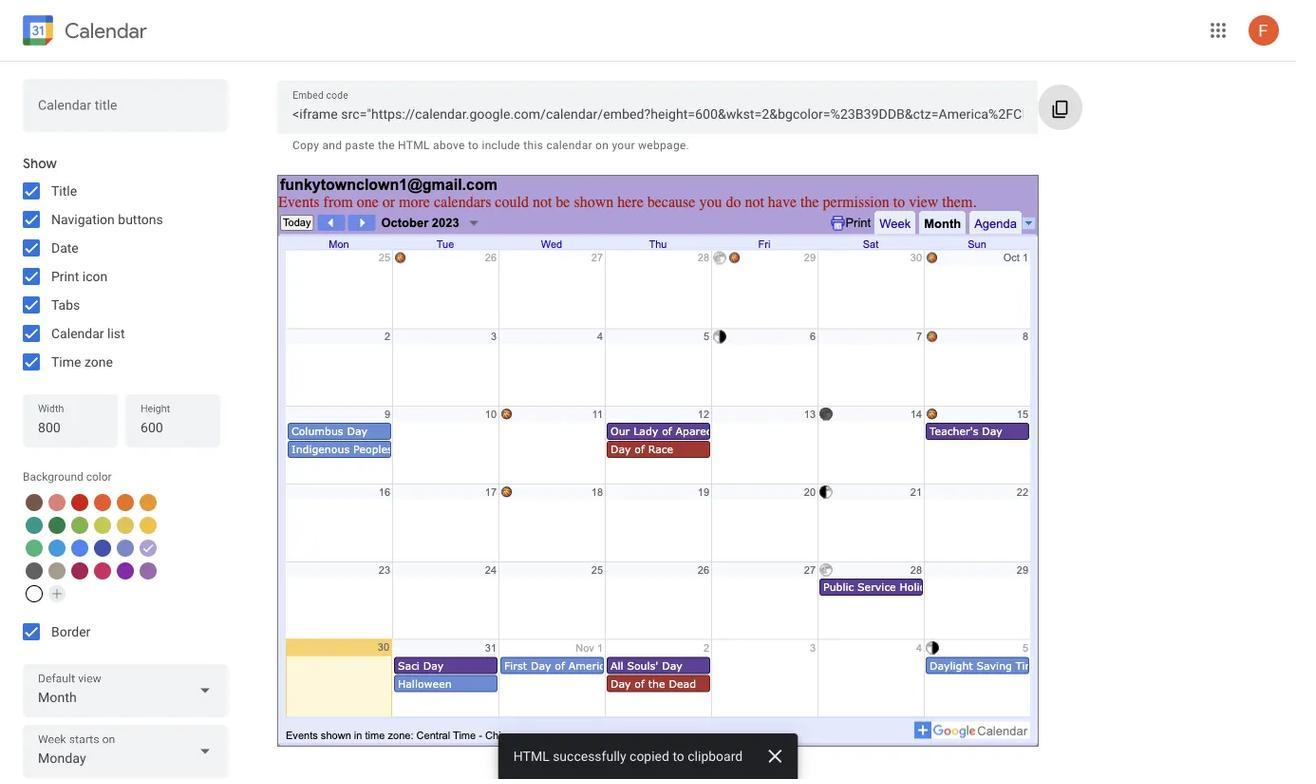 Task type: describe. For each thing, give the bounding box(es) containing it.
pumpkin menu item
[[117, 494, 134, 511]]

above
[[433, 139, 465, 152]]

list
[[107, 325, 125, 341]]

mango menu item
[[140, 494, 157, 511]]

sage menu item
[[26, 540, 43, 557]]

html successfully copied to clipboard
[[514, 748, 743, 764]]

graphite menu item
[[26, 562, 43, 580]]

show
[[23, 155, 57, 172]]

1 vertical spatial html
[[514, 748, 550, 764]]

on
[[596, 139, 609, 152]]

buttons
[[118, 211, 163, 227]]

copy and paste the html above to include this calendar on your webpage.
[[293, 139, 690, 152]]

radicchio menu item
[[71, 562, 88, 580]]

content_copy button
[[1039, 85, 1083, 130]]

successfully
[[553, 748, 627, 764]]

basil menu item
[[48, 517, 66, 534]]

1 vertical spatial to
[[673, 748, 685, 764]]

zone
[[84, 354, 113, 370]]

calendar color menu item
[[26, 585, 43, 602]]

0 horizontal spatial html
[[398, 139, 430, 152]]

date
[[51, 240, 79, 256]]

content_copy
[[1051, 100, 1070, 119]]

amethyst menu item
[[140, 562, 157, 580]]

add custom color menu item
[[48, 585, 66, 602]]

eucalyptus menu item
[[26, 517, 43, 534]]

color
[[86, 470, 112, 484]]

cherry blossom menu item
[[94, 562, 111, 580]]

include
[[482, 139, 521, 152]]

time
[[51, 354, 81, 370]]

cobalt menu item
[[71, 540, 88, 557]]

this
[[524, 139, 544, 152]]

navigation buttons
[[51, 211, 163, 227]]

calendar link
[[19, 11, 147, 53]]

calendar
[[547, 139, 593, 152]]

0 horizontal spatial to
[[468, 139, 479, 152]]

clipboard
[[688, 748, 743, 764]]

background color
[[23, 470, 112, 484]]

print icon
[[51, 268, 108, 284]]

your
[[612, 139, 635, 152]]

background
[[23, 470, 83, 484]]

lavender menu item
[[117, 540, 134, 557]]

copy
[[293, 139, 319, 152]]

and
[[323, 139, 342, 152]]

flamingo menu item
[[48, 494, 66, 511]]

copied
[[630, 748, 670, 764]]



Task type: vqa. For each thing, say whether or not it's contained in the screenshot.
be in the THE MAXIMUM TIME IN ADVANCE THAT AN APPOINTMENT CAN BE BOOKED
no



Task type: locate. For each thing, give the bounding box(es) containing it.
html
[[398, 139, 430, 152], [514, 748, 550, 764]]

banana menu item
[[140, 517, 157, 534]]

birch menu item
[[48, 562, 66, 580]]

1 horizontal spatial html
[[514, 748, 550, 764]]

calendar
[[65, 18, 147, 43], [51, 325, 104, 341]]

time zone
[[51, 354, 113, 370]]

icon
[[82, 268, 108, 284]]

calendar list
[[51, 325, 125, 341]]

navigation
[[51, 211, 115, 227]]

tomato menu item
[[71, 494, 88, 511]]

calendar for calendar list
[[51, 325, 104, 341]]

border
[[51, 624, 91, 639]]

None text field
[[38, 99, 213, 126], [293, 101, 1024, 128], [38, 99, 213, 126], [293, 101, 1024, 128]]

to right the copied
[[673, 748, 685, 764]]

to right above
[[468, 139, 479, 152]]

blueberry menu item
[[94, 540, 111, 557]]

webpage.
[[639, 139, 690, 152]]

paste
[[345, 139, 375, 152]]

0 vertical spatial to
[[468, 139, 479, 152]]

pistachio menu item
[[71, 517, 88, 534]]

None field
[[23, 664, 228, 717], [23, 725, 228, 778], [23, 664, 228, 717], [23, 725, 228, 778]]

the
[[378, 139, 395, 152]]

tabs
[[51, 297, 80, 313]]

1 vertical spatial calendar
[[51, 325, 104, 341]]

peacock menu item
[[48, 540, 66, 557]]

html left successfully
[[514, 748, 550, 764]]

1 horizontal spatial to
[[673, 748, 685, 764]]

tangerine menu item
[[94, 494, 111, 511]]

grape menu item
[[117, 562, 134, 580]]

title
[[51, 183, 77, 199]]

calendar for calendar
[[65, 18, 147, 43]]

cocoa menu item
[[26, 494, 43, 511]]

0 vertical spatial html
[[398, 139, 430, 152]]

avocado menu item
[[94, 517, 111, 534]]

None number field
[[38, 414, 103, 441], [141, 414, 205, 441], [38, 414, 103, 441], [141, 414, 205, 441]]

0 vertical spatial calendar
[[65, 18, 147, 43]]

citron menu item
[[117, 517, 134, 534]]

print
[[51, 268, 79, 284]]

html right the the
[[398, 139, 430, 152]]

to
[[468, 139, 479, 152], [673, 748, 685, 764]]

wisteria menu item
[[140, 540, 157, 557]]



